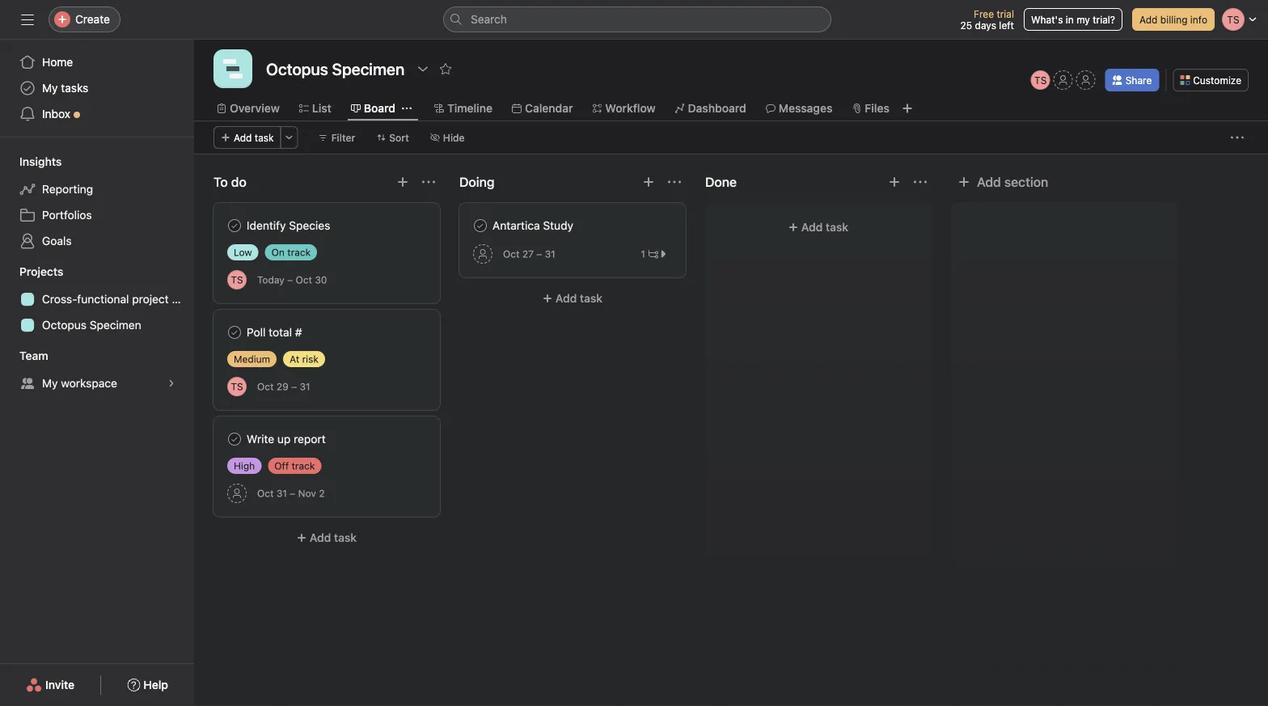 Task type: describe. For each thing, give the bounding box(es) containing it.
write
[[247, 433, 274, 446]]

octopus specimen
[[42, 318, 141, 332]]

antartica study
[[493, 219, 574, 232]]

list link
[[299, 100, 332, 117]]

inbox
[[42, 107, 70, 121]]

sort button
[[369, 126, 417, 149]]

up
[[278, 433, 291, 446]]

nov
[[298, 488, 316, 499]]

show options image
[[417, 62, 430, 75]]

more section actions image for done
[[914, 176, 927, 189]]

what's
[[1032, 14, 1064, 25]]

share
[[1126, 74, 1153, 86]]

poll total #
[[247, 326, 302, 339]]

1 button
[[637, 246, 673, 262]]

cross-functional project plan
[[42, 293, 194, 306]]

portfolios
[[42, 208, 92, 222]]

projects button
[[0, 264, 63, 280]]

more section actions image for doing
[[668, 176, 681, 189]]

invite button
[[15, 671, 85, 700]]

specimen
[[90, 318, 141, 332]]

at risk
[[290, 354, 319, 365]]

invite
[[45, 679, 75, 692]]

add billing info button
[[1133, 8, 1216, 31]]

share button
[[1106, 69, 1160, 91]]

tasks
[[61, 81, 89, 95]]

insights button
[[0, 154, 62, 170]]

my tasks link
[[10, 75, 185, 101]]

left
[[1000, 19, 1015, 31]]

goals
[[42, 234, 72, 248]]

report
[[294, 433, 326, 446]]

oct for oct 29 –
[[257, 381, 274, 392]]

add task image for to do
[[397, 176, 409, 189]]

search list box
[[443, 6, 832, 32]]

completed checkbox left write
[[225, 430, 244, 449]]

– right "today"
[[287, 274, 293, 286]]

in
[[1066, 14, 1075, 25]]

info
[[1191, 14, 1208, 25]]

customize button
[[1174, 69, 1250, 91]]

completed image
[[225, 323, 244, 342]]

octopus
[[42, 318, 87, 332]]

search button
[[443, 6, 832, 32]]

free trial 25 days left
[[961, 8, 1015, 31]]

overview link
[[217, 100, 280, 117]]

workflow link
[[593, 100, 656, 117]]

more actions image
[[1232, 131, 1245, 144]]

add tab image
[[901, 102, 914, 115]]

overview
[[230, 102, 280, 115]]

add billing info
[[1140, 14, 1208, 25]]

track for species
[[288, 247, 311, 258]]

25
[[961, 19, 973, 31]]

completed image for to do
[[225, 216, 244, 235]]

home link
[[10, 49, 185, 75]]

timeline
[[448, 102, 493, 115]]

inbox link
[[10, 101, 185, 127]]

on
[[272, 247, 285, 258]]

more section actions image for to do
[[422, 176, 435, 189]]

teams element
[[0, 342, 194, 400]]

cross-
[[42, 293, 77, 306]]

dashboard link
[[675, 100, 747, 117]]

team button
[[0, 348, 48, 364]]

see details, my workspace image
[[167, 379, 176, 388]]

off track
[[275, 460, 315, 472]]

today – oct 30
[[257, 274, 327, 286]]

on track
[[272, 247, 311, 258]]

plan
[[172, 293, 194, 306]]

add task image for done
[[889, 176, 902, 189]]

identify species
[[247, 219, 330, 232]]

team
[[19, 349, 48, 363]]

medium
[[234, 354, 270, 365]]

octopus specimen link
[[10, 312, 185, 338]]

antartica
[[493, 219, 540, 232]]

29
[[277, 381, 289, 392]]

filter button
[[311, 126, 363, 149]]

cross-functional project plan link
[[10, 286, 194, 312]]

ts for identify species
[[231, 274, 243, 286]]

– for 27
[[537, 248, 542, 260]]

functional
[[77, 293, 129, 306]]

more actions image
[[285, 133, 294, 142]]



Task type: vqa. For each thing, say whether or not it's contained in the screenshot.
'FIELD'
no



Task type: locate. For each thing, give the bounding box(es) containing it.
reporting
[[42, 182, 93, 196]]

add
[[1140, 14, 1158, 25], [234, 132, 252, 143], [978, 174, 1002, 190], [802, 221, 823, 234], [556, 292, 577, 305], [310, 531, 331, 545]]

completed image left write
[[225, 430, 244, 449]]

2 horizontal spatial add task image
[[889, 176, 902, 189]]

timeline link
[[435, 100, 493, 117]]

oct
[[503, 248, 520, 260], [296, 274, 312, 286], [257, 381, 274, 392], [257, 488, 274, 499]]

completed image up the low
[[225, 216, 244, 235]]

3 add task image from the left
[[889, 176, 902, 189]]

ts down the low
[[231, 274, 243, 286]]

create button
[[49, 6, 121, 32]]

track right the on
[[288, 247, 311, 258]]

completed checkbox up the low
[[225, 216, 244, 235]]

completed checkbox for doing
[[471, 216, 490, 235]]

write up report
[[247, 433, 326, 446]]

1 my from the top
[[42, 81, 58, 95]]

risk
[[302, 354, 319, 365]]

messages link
[[766, 100, 833, 117]]

oct 27 – 31
[[503, 248, 556, 260]]

31 right 29
[[300, 381, 310, 392]]

my down team
[[42, 377, 58, 390]]

help
[[143, 679, 168, 692]]

add task image down sort
[[397, 176, 409, 189]]

31 for oct 27 – 31
[[545, 248, 556, 260]]

project
[[132, 293, 169, 306]]

oct 31 – nov 2
[[257, 488, 325, 499]]

trial?
[[1094, 14, 1116, 25]]

to do
[[214, 174, 247, 190]]

ts button for identify species
[[227, 270, 247, 290]]

add task image up 1
[[643, 176, 656, 189]]

1 vertical spatial 31
[[300, 381, 310, 392]]

2 vertical spatial ts button
[[227, 377, 247, 397]]

insights
[[19, 155, 62, 168]]

1 vertical spatial ts
[[231, 274, 243, 286]]

global element
[[0, 40, 194, 137]]

calendar link
[[512, 100, 573, 117]]

oct left nov
[[257, 488, 274, 499]]

my left tasks
[[42, 81, 58, 95]]

list
[[312, 102, 332, 115]]

31 left nov
[[277, 488, 287, 499]]

– right 27
[[537, 248, 542, 260]]

total
[[269, 326, 292, 339]]

3 more section actions image from the left
[[914, 176, 927, 189]]

0 vertical spatial ts button
[[1032, 70, 1051, 90]]

section
[[1005, 174, 1049, 190]]

ts down what's
[[1035, 74, 1047, 86]]

27
[[523, 248, 534, 260]]

doing
[[460, 174, 495, 190]]

board
[[364, 102, 396, 115]]

add task image
[[397, 176, 409, 189], [643, 176, 656, 189], [889, 176, 902, 189]]

projects element
[[0, 257, 194, 342]]

0 horizontal spatial 31
[[277, 488, 287, 499]]

goals link
[[10, 228, 185, 254]]

– for 29
[[291, 381, 297, 392]]

completed image left antartica
[[471, 216, 490, 235]]

None text field
[[262, 54, 409, 83]]

31 for oct 29 – 31
[[300, 381, 310, 392]]

ts button for poll total #
[[227, 377, 247, 397]]

1 vertical spatial ts button
[[227, 270, 247, 290]]

ts for poll total #
[[231, 381, 243, 392]]

1 add task image from the left
[[397, 176, 409, 189]]

oct left 29
[[257, 381, 274, 392]]

dashboard
[[688, 102, 747, 115]]

– left nov
[[290, 488, 296, 499]]

calendar
[[525, 102, 573, 115]]

2 my from the top
[[42, 377, 58, 390]]

1 more section actions image from the left
[[422, 176, 435, 189]]

projects
[[19, 265, 63, 278]]

Completed checkbox
[[225, 216, 244, 235], [471, 216, 490, 235], [225, 430, 244, 449]]

my inside the global element
[[42, 81, 58, 95]]

– for 31
[[290, 488, 296, 499]]

0 horizontal spatial add task image
[[397, 176, 409, 189]]

ts button down what's
[[1032, 70, 1051, 90]]

track right off
[[292, 460, 315, 472]]

2 horizontal spatial more section actions image
[[914, 176, 927, 189]]

add section
[[978, 174, 1049, 190]]

files
[[865, 102, 890, 115]]

– right 29
[[291, 381, 297, 392]]

help button
[[117, 671, 179, 700]]

0 vertical spatial track
[[288, 247, 311, 258]]

done
[[706, 174, 737, 190]]

workspace
[[61, 377, 117, 390]]

2 add task image from the left
[[643, 176, 656, 189]]

2
[[319, 488, 325, 499]]

at
[[290, 354, 300, 365]]

oct left 27
[[503, 248, 520, 260]]

0 vertical spatial ts
[[1035, 74, 1047, 86]]

0 horizontal spatial more section actions image
[[422, 176, 435, 189]]

oct 29 – 31
[[257, 381, 310, 392]]

off
[[275, 460, 289, 472]]

hide
[[443, 132, 465, 143]]

tab actions image
[[402, 104, 412, 113]]

poll
[[247, 326, 266, 339]]

1 vertical spatial track
[[292, 460, 315, 472]]

31 right 27
[[545, 248, 556, 260]]

add task button
[[214, 126, 281, 149], [715, 213, 923, 242], [460, 284, 686, 313], [214, 524, 440, 553]]

add task image for doing
[[643, 176, 656, 189]]

what's in my trial? button
[[1024, 8, 1123, 31]]

days
[[976, 19, 997, 31]]

timeline image
[[223, 59, 243, 78]]

add task image down add tab icon
[[889, 176, 902, 189]]

my workspace
[[42, 377, 117, 390]]

completed checkbox for to do
[[225, 216, 244, 235]]

my tasks
[[42, 81, 89, 95]]

ts button down medium
[[227, 377, 247, 397]]

1 horizontal spatial more section actions image
[[668, 176, 681, 189]]

files link
[[852, 100, 890, 117]]

create
[[75, 13, 110, 26]]

my workspace link
[[10, 371, 185, 397]]

ts down medium
[[231, 381, 243, 392]]

ts button down the low
[[227, 270, 247, 290]]

identify
[[247, 219, 286, 232]]

more section actions image
[[422, 176, 435, 189], [668, 176, 681, 189], [914, 176, 927, 189]]

insights element
[[0, 147, 194, 257]]

add task
[[234, 132, 274, 143], [802, 221, 849, 234], [556, 292, 603, 305], [310, 531, 357, 545]]

workflow
[[606, 102, 656, 115]]

1 vertical spatial my
[[42, 377, 58, 390]]

oct for oct 31 –
[[257, 488, 274, 499]]

1 horizontal spatial add task image
[[643, 176, 656, 189]]

home
[[42, 55, 73, 69]]

add to starred image
[[440, 62, 453, 75]]

low
[[234, 247, 252, 258]]

filter
[[332, 132, 355, 143]]

0 vertical spatial 31
[[545, 248, 556, 260]]

2 more section actions image from the left
[[668, 176, 681, 189]]

my
[[1077, 14, 1091, 25]]

add section button
[[952, 168, 1056, 197]]

board link
[[351, 100, 396, 117]]

search
[[471, 13, 507, 26]]

Completed checkbox
[[225, 323, 244, 342]]

#
[[295, 326, 302, 339]]

2 vertical spatial ts
[[231, 381, 243, 392]]

2 horizontal spatial 31
[[545, 248, 556, 260]]

hide sidebar image
[[21, 13, 34, 26]]

1 horizontal spatial 31
[[300, 381, 310, 392]]

my inside teams element
[[42, 377, 58, 390]]

reporting link
[[10, 176, 185, 202]]

my for my workspace
[[42, 377, 58, 390]]

completed checkbox left antartica
[[471, 216, 490, 235]]

oct left 30 at top
[[296, 274, 312, 286]]

customize
[[1194, 74, 1242, 86]]

0 vertical spatial my
[[42, 81, 58, 95]]

hide button
[[423, 126, 472, 149]]

free
[[974, 8, 995, 19]]

today
[[257, 274, 285, 286]]

sort
[[389, 132, 409, 143]]

billing
[[1161, 14, 1188, 25]]

oct for oct 27 –
[[503, 248, 520, 260]]

high
[[234, 460, 255, 472]]

trial
[[997, 8, 1015, 19]]

my for my tasks
[[42, 81, 58, 95]]

completed image
[[225, 216, 244, 235], [471, 216, 490, 235], [225, 430, 244, 449]]

30
[[315, 274, 327, 286]]

track for up
[[292, 460, 315, 472]]

2 vertical spatial 31
[[277, 488, 287, 499]]

completed image for doing
[[471, 216, 490, 235]]

31
[[545, 248, 556, 260], [300, 381, 310, 392], [277, 488, 287, 499]]



